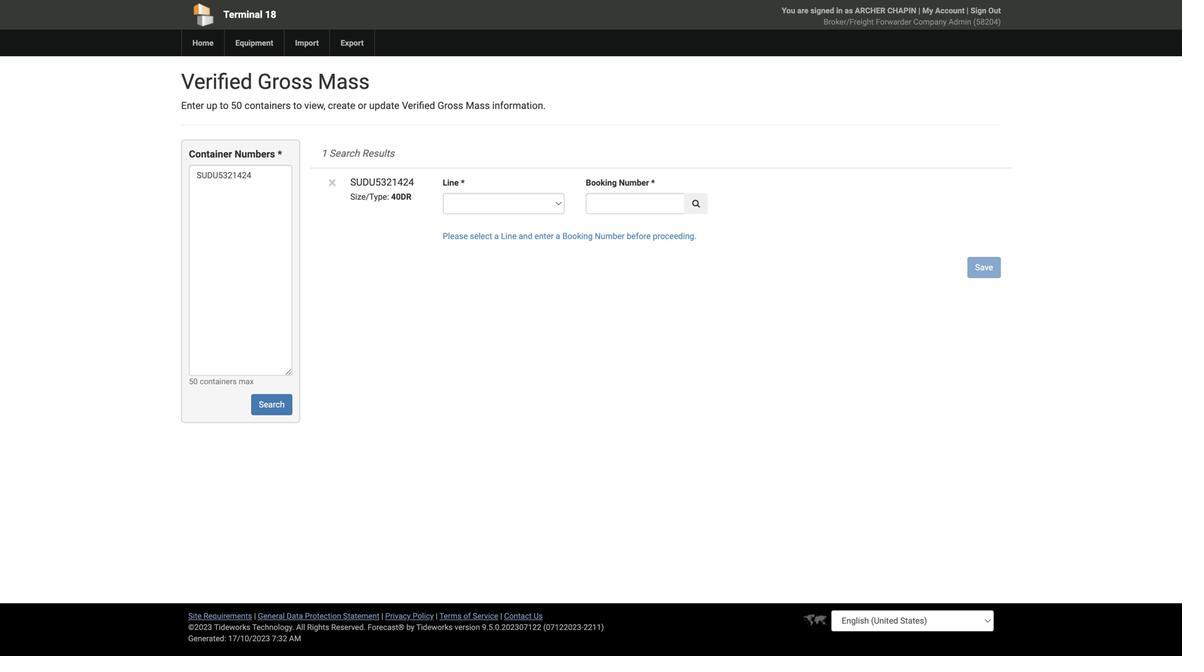 Task type: describe. For each thing, give the bounding box(es) containing it.
sudu5321424 size/type: 40dr
[[350, 177, 414, 202]]

protection
[[305, 612, 341, 621]]

us
[[534, 612, 543, 621]]

sign out link
[[971, 6, 1001, 15]]

or
[[358, 100, 367, 112]]

privacy policy link
[[385, 612, 434, 621]]

booking number *
[[586, 178, 655, 188]]

general
[[258, 612, 285, 621]]

×
[[328, 174, 336, 191]]

search image
[[692, 199, 700, 208]]

enter
[[181, 100, 204, 112]]

my account link
[[922, 6, 965, 15]]

× button
[[328, 174, 336, 191]]

| up 9.5.0.202307122
[[500, 612, 502, 621]]

my
[[922, 6, 933, 15]]

container
[[189, 148, 232, 160]]

please
[[443, 231, 468, 241]]

policy
[[413, 612, 434, 621]]

| left the general at the bottom left of the page
[[254, 612, 256, 621]]

1 horizontal spatial *
[[461, 178, 465, 188]]

by
[[406, 623, 415, 632]]

search button
[[251, 394, 293, 415]]

18
[[265, 9, 276, 20]]

2 a from the left
[[556, 231, 560, 241]]

| left my in the right top of the page
[[919, 6, 921, 15]]

0 horizontal spatial line
[[443, 178, 459, 188]]

verified gross mass enter up to 50 containers to view, create or update verified gross mass information.
[[181, 69, 546, 112]]

1 vertical spatial number
[[595, 231, 625, 241]]

tideworks
[[416, 623, 453, 632]]

1
[[321, 148, 327, 159]]

you are signed in as archer chapin | my account | sign out broker/freight forwarder company admin (58204)
[[782, 6, 1001, 26]]

0 vertical spatial mass
[[318, 69, 370, 94]]

information.
[[492, 100, 546, 112]]

statement
[[343, 612, 379, 621]]

sudu5321424
[[350, 177, 414, 188]]

Booking Number * text field
[[586, 193, 685, 214]]

of
[[464, 612, 471, 621]]

1 a from the left
[[494, 231, 499, 241]]

2211)
[[584, 623, 604, 632]]

40dr
[[391, 192, 412, 202]]

forecast®
[[368, 623, 404, 632]]

version
[[455, 623, 480, 632]]

as
[[845, 6, 853, 15]]

terms
[[439, 612, 462, 621]]

in
[[836, 6, 843, 15]]

50 inside 50 containers max search
[[189, 377, 198, 386]]

home link
[[181, 30, 224, 56]]

1 horizontal spatial mass
[[466, 100, 490, 112]]

sign
[[971, 6, 987, 15]]

0 vertical spatial gross
[[258, 69, 313, 94]]

1 horizontal spatial line
[[501, 231, 517, 241]]

1 horizontal spatial gross
[[438, 100, 463, 112]]

container numbers *
[[189, 148, 282, 160]]

1 vertical spatial booking
[[562, 231, 593, 241]]

50 inside verified gross mass enter up to 50 containers to view, create or update verified gross mass information.
[[231, 100, 242, 112]]

equipment
[[235, 38, 273, 47]]

signed
[[811, 6, 834, 15]]

account
[[935, 6, 965, 15]]

| up tideworks
[[436, 612, 438, 621]]

©2023 tideworks
[[188, 623, 250, 632]]

save button
[[967, 257, 1001, 278]]

contact us link
[[504, 612, 543, 621]]

import link
[[284, 30, 329, 56]]

containers inside 50 containers max search
[[200, 377, 237, 386]]

chapin
[[888, 6, 917, 15]]

terminal 18
[[223, 9, 276, 20]]

terms of service link
[[439, 612, 498, 621]]

export
[[341, 38, 364, 47]]

equipment link
[[224, 30, 284, 56]]

before
[[627, 231, 651, 241]]

please select a line and enter a booking number before proceeding.
[[443, 231, 697, 241]]

* for container numbers *
[[278, 148, 282, 160]]

am
[[289, 634, 301, 644]]

home
[[192, 38, 214, 47]]



Task type: locate. For each thing, give the bounding box(es) containing it.
archer
[[855, 6, 886, 15]]

(07122023-
[[543, 623, 584, 632]]

1 vertical spatial search
[[259, 400, 285, 410]]

0 horizontal spatial *
[[278, 148, 282, 160]]

7:32
[[272, 634, 287, 644]]

0 horizontal spatial to
[[220, 100, 229, 112]]

search inside 50 containers max search
[[259, 400, 285, 410]]

0 vertical spatial booking
[[586, 178, 617, 188]]

import
[[295, 38, 319, 47]]

0 horizontal spatial search
[[259, 400, 285, 410]]

privacy
[[385, 612, 411, 621]]

0 horizontal spatial mass
[[318, 69, 370, 94]]

a right select
[[494, 231, 499, 241]]

gross right update
[[438, 100, 463, 112]]

* up booking number * text field
[[651, 178, 655, 188]]

results
[[362, 148, 395, 159]]

50 right up
[[231, 100, 242, 112]]

* up please
[[461, 178, 465, 188]]

verified right update
[[402, 100, 435, 112]]

9.5.0.202307122
[[482, 623, 541, 632]]

0 horizontal spatial gross
[[258, 69, 313, 94]]

50 containers max search
[[189, 377, 285, 410]]

containers
[[245, 100, 291, 112], [200, 377, 237, 386]]

line up please
[[443, 178, 459, 188]]

admin
[[949, 17, 971, 26]]

view,
[[304, 100, 326, 112]]

terminal 18 link
[[181, 0, 510, 30]]

line
[[443, 178, 459, 188], [501, 231, 517, 241]]

enter
[[535, 231, 554, 241]]

out
[[988, 6, 1001, 15]]

technology.
[[252, 623, 294, 632]]

to right up
[[220, 100, 229, 112]]

rights
[[307, 623, 329, 632]]

1 horizontal spatial a
[[556, 231, 560, 241]]

booking up booking number * text field
[[586, 178, 617, 188]]

verified
[[181, 69, 252, 94], [402, 100, 435, 112]]

site requirements | general data protection statement | privacy policy | terms of service | contact us ©2023 tideworks technology. all rights reserved. forecast® by tideworks version 9.5.0.202307122 (07122023-2211) generated: 17/10/2023 7:32 am
[[188, 612, 604, 644]]

a
[[494, 231, 499, 241], [556, 231, 560, 241]]

|
[[919, 6, 921, 15], [967, 6, 969, 15], [254, 612, 256, 621], [381, 612, 383, 621], [436, 612, 438, 621], [500, 612, 502, 621]]

site
[[188, 612, 202, 621]]

0 vertical spatial containers
[[245, 100, 291, 112]]

number left before
[[595, 231, 625, 241]]

| left sign
[[967, 6, 969, 15]]

data
[[287, 612, 303, 621]]

broker/freight
[[824, 17, 874, 26]]

0 horizontal spatial verified
[[181, 69, 252, 94]]

(58204)
[[973, 17, 1001, 26]]

line left "and" at left top
[[501, 231, 517, 241]]

a right enter
[[556, 231, 560, 241]]

* right numbers
[[278, 148, 282, 160]]

containers left max
[[200, 377, 237, 386]]

1 vertical spatial 50
[[189, 377, 198, 386]]

1 horizontal spatial containers
[[245, 100, 291, 112]]

0 vertical spatial 50
[[231, 100, 242, 112]]

save
[[975, 263, 993, 273]]

*
[[278, 148, 282, 160], [461, 178, 465, 188], [651, 178, 655, 188]]

size/type:
[[350, 192, 389, 202]]

to left view,
[[293, 100, 302, 112]]

0 vertical spatial search
[[329, 148, 360, 159]]

select
[[470, 231, 492, 241]]

search
[[329, 148, 360, 159], [259, 400, 285, 410]]

requirements
[[204, 612, 252, 621]]

booking right enter
[[562, 231, 593, 241]]

1 horizontal spatial to
[[293, 100, 302, 112]]

1 vertical spatial gross
[[438, 100, 463, 112]]

general data protection statement link
[[258, 612, 379, 621]]

0 horizontal spatial containers
[[200, 377, 237, 386]]

1 horizontal spatial verified
[[402, 100, 435, 112]]

Container Numbers * text field
[[189, 165, 293, 376]]

number up booking number * text field
[[619, 178, 649, 188]]

0 vertical spatial number
[[619, 178, 649, 188]]

1 vertical spatial line
[[501, 231, 517, 241]]

1 vertical spatial containers
[[200, 377, 237, 386]]

create
[[328, 100, 355, 112]]

mass up create
[[318, 69, 370, 94]]

up
[[206, 100, 217, 112]]

site requirements link
[[188, 612, 252, 621]]

mass
[[318, 69, 370, 94], [466, 100, 490, 112]]

containers left view,
[[245, 100, 291, 112]]

all
[[296, 623, 305, 632]]

1 vertical spatial mass
[[466, 100, 490, 112]]

50
[[231, 100, 242, 112], [189, 377, 198, 386]]

forwarder
[[876, 17, 912, 26]]

0 vertical spatial verified
[[181, 69, 252, 94]]

numbers
[[235, 148, 275, 160]]

line *
[[443, 178, 465, 188]]

and
[[519, 231, 533, 241]]

1 to from the left
[[220, 100, 229, 112]]

booking
[[586, 178, 617, 188], [562, 231, 593, 241]]

1 vertical spatial verified
[[402, 100, 435, 112]]

gross
[[258, 69, 313, 94], [438, 100, 463, 112]]

2 to from the left
[[293, 100, 302, 112]]

contact
[[504, 612, 532, 621]]

reserved.
[[331, 623, 366, 632]]

update
[[369, 100, 400, 112]]

generated:
[[188, 634, 226, 644]]

proceeding.
[[653, 231, 697, 241]]

mass left information.
[[466, 100, 490, 112]]

containers inside verified gross mass enter up to 50 containers to view, create or update verified gross mass information.
[[245, 100, 291, 112]]

| up forecast®
[[381, 612, 383, 621]]

export link
[[329, 30, 374, 56]]

max
[[239, 377, 254, 386]]

you
[[782, 6, 795, 15]]

service
[[473, 612, 498, 621]]

company
[[913, 17, 947, 26]]

0 vertical spatial line
[[443, 178, 459, 188]]

50 left max
[[189, 377, 198, 386]]

verified up up
[[181, 69, 252, 94]]

to
[[220, 100, 229, 112], [293, 100, 302, 112]]

are
[[797, 6, 809, 15]]

1 search results
[[321, 148, 395, 159]]

gross up view,
[[258, 69, 313, 94]]

0 horizontal spatial 50
[[189, 377, 198, 386]]

1 horizontal spatial 50
[[231, 100, 242, 112]]

1 horizontal spatial search
[[329, 148, 360, 159]]

terminal
[[223, 9, 263, 20]]

* for booking number *
[[651, 178, 655, 188]]

17/10/2023
[[228, 634, 270, 644]]

0 horizontal spatial a
[[494, 231, 499, 241]]

2 horizontal spatial *
[[651, 178, 655, 188]]



Task type: vqa. For each thing, say whether or not it's contained in the screenshot.
9:27
no



